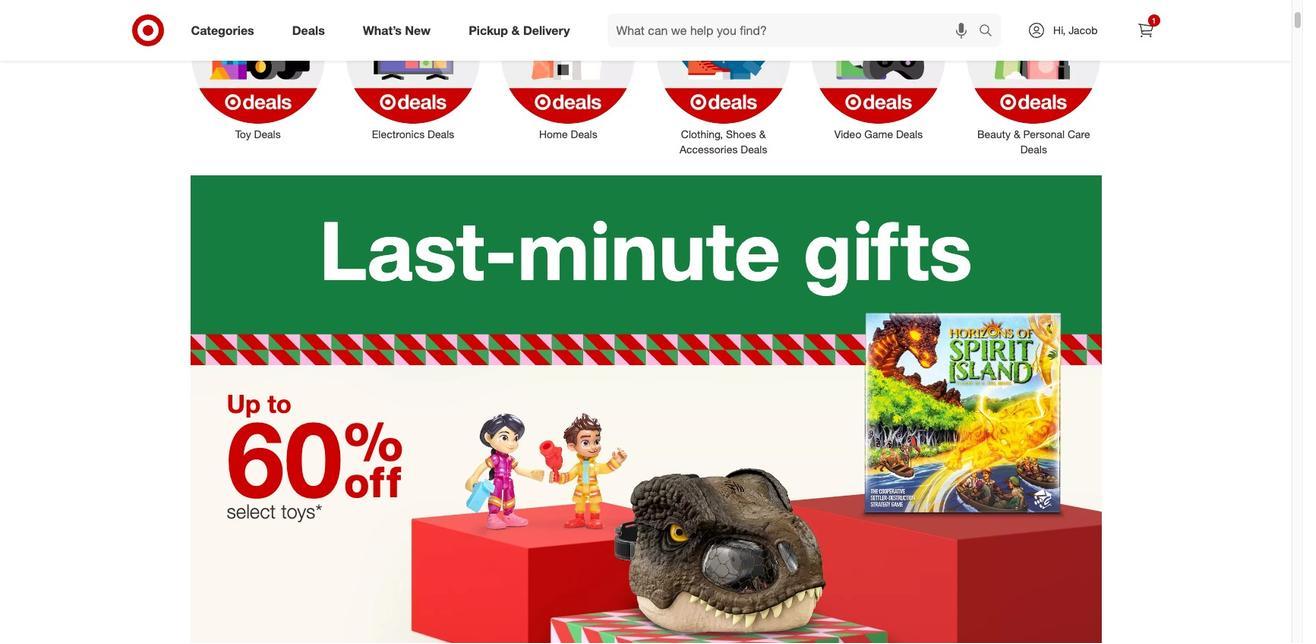 Task type: vqa. For each thing, say whether or not it's contained in the screenshot.
Jacob
yes



Task type: describe. For each thing, give the bounding box(es) containing it.
home deals
[[539, 128, 598, 141]]

home deals link
[[491, 0, 646, 142]]

toys*
[[281, 500, 322, 523]]

toy deals
[[235, 128, 281, 141]]

beauty & personal care deals link
[[956, 0, 1112, 157]]

personal
[[1024, 128, 1065, 141]]

& for pickup
[[512, 22, 520, 38]]

electronics deals link
[[336, 0, 491, 142]]

toy
[[235, 128, 251, 141]]

care
[[1068, 128, 1091, 141]]

new
[[405, 22, 431, 38]]

delivery
[[523, 22, 570, 38]]

up
[[227, 389, 261, 420]]

pickup
[[469, 22, 508, 38]]

1 link
[[1129, 14, 1163, 47]]

deals inside the clothing, shoes & accessories deals
[[741, 143, 768, 156]]

last-
[[319, 201, 517, 300]]

deals inside beauty & personal care deals
[[1021, 143, 1047, 156]]

last-minute gifts
[[319, 201, 973, 300]]

deals right electronics
[[428, 128, 454, 141]]

home
[[539, 128, 568, 141]]


[[343, 395, 404, 522]]

gifts
[[803, 201, 973, 300]]

select
[[227, 500, 276, 523]]

last minute gifts image
[[190, 176, 1102, 366]]

hi, jacob
[[1054, 24, 1098, 36]]

60
[[227, 395, 343, 522]]

pickup & delivery
[[469, 22, 570, 38]]

What can we help you find? suggestions appear below search field
[[607, 14, 983, 47]]

hi,
[[1054, 24, 1066, 36]]

video game deals
[[835, 128, 923, 141]]

beauty
[[977, 128, 1011, 141]]

what's new link
[[350, 14, 450, 47]]



Task type: locate. For each thing, give the bounding box(es) containing it.
1 horizontal spatial &
[[759, 128, 766, 141]]

toy deals link
[[180, 0, 336, 142]]

& right beauty
[[1014, 128, 1021, 141]]

deals right toy
[[254, 128, 281, 141]]

deals link
[[279, 14, 344, 47]]

electronics
[[372, 128, 425, 141]]

60 
[[227, 395, 404, 522]]

video
[[835, 128, 862, 141]]

jacob
[[1069, 24, 1098, 36]]

game
[[865, 128, 893, 141]]

minute
[[517, 201, 781, 300]]

video game deals link
[[801, 0, 956, 142]]

accessories
[[680, 143, 738, 156]]

to
[[268, 389, 292, 420]]

select toys*
[[227, 500, 322, 523]]

& inside the clothing, shoes & accessories deals
[[759, 128, 766, 141]]

deals
[[292, 22, 325, 38], [254, 128, 281, 141], [428, 128, 454, 141], [571, 128, 598, 141], [896, 128, 923, 141], [741, 143, 768, 156], [1021, 143, 1047, 156]]

categories
[[191, 22, 254, 38]]

shoes
[[726, 128, 756, 141]]

electronics deals
[[372, 128, 454, 141]]

clothing, shoes & accessories deals link
[[646, 0, 801, 157]]

what's
[[363, 22, 402, 38]]

clothing,
[[681, 128, 723, 141]]

search button
[[972, 14, 1009, 50]]

deals down "personal"
[[1021, 143, 1047, 156]]

1
[[1152, 16, 1156, 25]]

&
[[512, 22, 520, 38], [759, 128, 766, 141], [1014, 128, 1021, 141]]

& inside beauty & personal care deals
[[1014, 128, 1021, 141]]

2 horizontal spatial &
[[1014, 128, 1021, 141]]

deals left what's
[[292, 22, 325, 38]]

beauty & personal care deals
[[977, 128, 1091, 156]]

& right pickup
[[512, 22, 520, 38]]

categories link
[[178, 14, 273, 47]]

clothing, shoes & accessories deals
[[680, 128, 768, 156]]

deals right home
[[571, 128, 598, 141]]

& right shoes
[[759, 128, 766, 141]]

& for beauty
[[1014, 128, 1021, 141]]

up to
[[227, 389, 292, 420]]

what's new
[[363, 22, 431, 38]]

deals right game
[[896, 128, 923, 141]]

deals down shoes
[[741, 143, 768, 156]]

pickup & delivery link
[[456, 14, 589, 47]]

0 horizontal spatial &
[[512, 22, 520, 38]]

search
[[972, 24, 1009, 39]]



